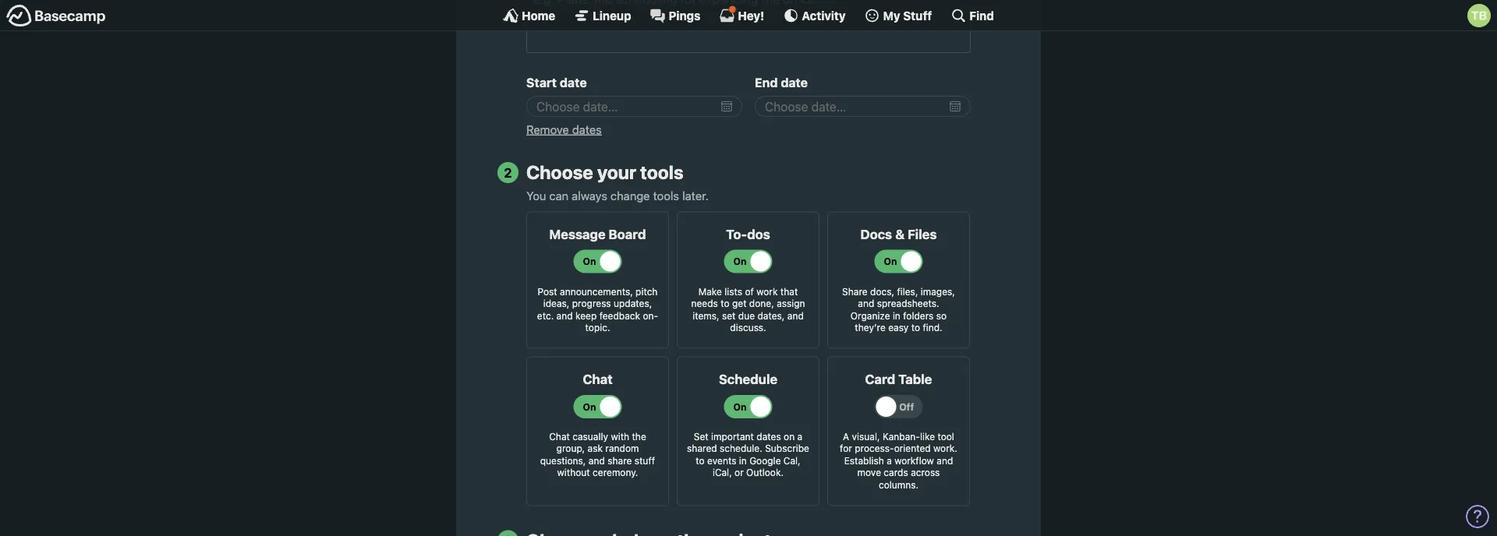 Task type: vqa. For each thing, say whether or not it's contained in the screenshot.
the notifications.
no



Task type: locate. For each thing, give the bounding box(es) containing it.
files,
[[897, 286, 918, 297]]

visual,
[[852, 432, 880, 442]]

to up set
[[721, 299, 729, 309]]

0 horizontal spatial a
[[797, 432, 802, 442]]

random
[[605, 444, 639, 455]]

in down 'schedule.' in the bottom of the page
[[739, 456, 747, 467]]

in
[[893, 311, 900, 322], [739, 456, 747, 467]]

1 horizontal spatial dates
[[757, 432, 781, 442]]

a inside set important dates on a shared schedule. subscribe to events in google cal, ical, or outlook.
[[797, 432, 802, 442]]

and
[[858, 299, 874, 309], [556, 311, 573, 322], [787, 311, 804, 322], [589, 456, 605, 467], [937, 456, 953, 467]]

1 horizontal spatial choose date… field
[[755, 96, 971, 117]]

1 vertical spatial a
[[887, 456, 892, 467]]

in up easy
[[893, 311, 900, 322]]

and down ideas,
[[556, 311, 573, 322]]

0 vertical spatial in
[[893, 311, 900, 322]]

chat down the topic. on the left bottom
[[583, 372, 613, 387]]

pings
[[669, 9, 701, 22]]

a up cards
[[887, 456, 892, 467]]

get
[[732, 299, 747, 309]]

1 horizontal spatial in
[[893, 311, 900, 322]]

1 vertical spatial chat
[[549, 432, 570, 442]]

1 horizontal spatial to
[[721, 299, 729, 309]]

dates right the remove
[[572, 123, 602, 136]]

stuff
[[903, 9, 932, 22]]

to-dos
[[726, 227, 770, 242]]

switch accounts image
[[6, 4, 106, 28]]

to inside "make lists of work that needs to get done, assign items, set due dates, and discuss."
[[721, 299, 729, 309]]

your
[[597, 162, 636, 184]]

remove dates link
[[526, 123, 602, 136]]

always
[[572, 189, 607, 203]]

chat up the group,
[[549, 432, 570, 442]]

1 horizontal spatial chat
[[583, 372, 613, 387]]

0 horizontal spatial choose date… field
[[526, 96, 742, 117]]

chat for chat
[[583, 372, 613, 387]]

2 date from the left
[[781, 76, 808, 91]]

and up organize
[[858, 299, 874, 309]]

tools up change at the left top of page
[[640, 162, 683, 184]]

they're
[[855, 323, 886, 334]]

cal,
[[783, 456, 801, 467]]

set
[[694, 432, 709, 442]]

share docs, files, images, and spreadsheets. organize in folders so they're easy to find.
[[842, 286, 955, 334]]

tools
[[640, 162, 683, 184], [653, 189, 679, 203]]

to inside set important dates on a shared schedule. subscribe to events in google cal, ical, or outlook.
[[696, 456, 705, 467]]

to-
[[726, 227, 747, 242]]

0 vertical spatial chat
[[583, 372, 613, 387]]

share
[[842, 286, 868, 297]]

to down shared
[[696, 456, 705, 467]]

discuss.
[[730, 323, 766, 334]]

dos
[[747, 227, 770, 242]]

2 vertical spatial to
[[696, 456, 705, 467]]

and down ask in the left of the page
[[589, 456, 605, 467]]

0 vertical spatial a
[[797, 432, 802, 442]]

2 choose date… field from the left
[[755, 96, 971, 117]]

chat inside chat casually with the group, ask random questions, and share stuff without ceremony.
[[549, 432, 570, 442]]

for
[[840, 444, 852, 455]]

dates
[[572, 123, 602, 136], [757, 432, 781, 442]]

columns.
[[879, 480, 919, 491]]

date
[[560, 76, 587, 91], [781, 76, 808, 91]]

post announcements, pitch ideas, progress updates, etc. and keep feedback on- topic.
[[537, 286, 658, 334]]

to down folders in the bottom right of the page
[[911, 323, 920, 334]]

make
[[698, 286, 722, 297]]

a
[[797, 432, 802, 442], [887, 456, 892, 467]]

and down work.
[[937, 456, 953, 467]]

table
[[898, 372, 932, 387]]

tools left later. at the left top
[[653, 189, 679, 203]]

0 horizontal spatial date
[[560, 76, 587, 91]]

0 horizontal spatial dates
[[572, 123, 602, 136]]

end
[[755, 76, 778, 91]]

1 vertical spatial dates
[[757, 432, 781, 442]]

message
[[549, 227, 606, 242]]

google
[[749, 456, 781, 467]]

remove
[[526, 123, 569, 136]]

date right start
[[560, 76, 587, 91]]

with
[[611, 432, 629, 442]]

1 horizontal spatial date
[[781, 76, 808, 91]]

questions,
[[540, 456, 586, 467]]

ical,
[[713, 468, 732, 479]]

to inside share docs, files, images, and spreadsheets. organize in folders so they're easy to find.
[[911, 323, 920, 334]]

0 vertical spatial to
[[721, 299, 729, 309]]

2 horizontal spatial to
[[911, 323, 920, 334]]

chat for chat casually with the group, ask random questions, and share stuff without ceremony.
[[549, 432, 570, 442]]

in inside set important dates on a shared schedule. subscribe to events in google cal, ical, or outlook.
[[739, 456, 747, 467]]

docs
[[860, 227, 892, 242]]

a right on
[[797, 432, 802, 442]]

date right end on the right top
[[781, 76, 808, 91]]

items,
[[693, 311, 719, 322]]

of
[[745, 286, 754, 297]]

and inside post announcements, pitch ideas, progress updates, etc. and keep feedback on- topic.
[[556, 311, 573, 322]]

like
[[920, 432, 935, 442]]

spreadsheets.
[[877, 299, 939, 309]]

1 vertical spatial to
[[911, 323, 920, 334]]

needs
[[691, 299, 718, 309]]

1 vertical spatial in
[[739, 456, 747, 467]]

and inside chat casually with the group, ask random questions, and share stuff without ceremony.
[[589, 456, 605, 467]]

date for end date
[[781, 76, 808, 91]]

later.
[[682, 189, 709, 203]]

Choose date… field
[[526, 96, 742, 117], [755, 96, 971, 117]]

0 horizontal spatial to
[[696, 456, 705, 467]]

1 horizontal spatial a
[[887, 456, 892, 467]]

1 vertical spatial tools
[[653, 189, 679, 203]]

1 choose date… field from the left
[[526, 96, 742, 117]]

progress
[[572, 299, 611, 309]]

0 horizontal spatial in
[[739, 456, 747, 467]]

0 vertical spatial tools
[[640, 162, 683, 184]]

post
[[538, 286, 557, 297]]

and down assign at the bottom right of the page
[[787, 311, 804, 322]]

find button
[[951, 8, 994, 23]]

0 horizontal spatial chat
[[549, 432, 570, 442]]

lineup link
[[574, 8, 631, 23]]

ask
[[588, 444, 603, 455]]

choose date… field for start date
[[526, 96, 742, 117]]

choose date… field for end date
[[755, 96, 971, 117]]

chat casually with the group, ask random questions, and share stuff without ceremony.
[[540, 432, 655, 479]]

0 vertical spatial dates
[[572, 123, 602, 136]]

dates left on
[[757, 432, 781, 442]]

that
[[780, 286, 798, 297]]

date for start date
[[560, 76, 587, 91]]

1 date from the left
[[560, 76, 587, 91]]



Task type: describe. For each thing, give the bounding box(es) containing it.
docs,
[[870, 286, 894, 297]]

topic.
[[585, 323, 610, 334]]

my
[[883, 9, 900, 22]]

feedback
[[599, 311, 640, 322]]

subscribe
[[765, 444, 809, 455]]

and inside a visual, kanban-like tool for process-oriented work. establish a workflow and move cards across columns.
[[937, 456, 953, 467]]

hey!
[[738, 9, 764, 22]]

you can always change tools later.
[[526, 189, 709, 203]]

set
[[722, 311, 736, 322]]

schedule
[[719, 372, 777, 387]]

group,
[[556, 444, 585, 455]]

work
[[756, 286, 778, 297]]

start date
[[526, 76, 587, 91]]

board
[[609, 227, 646, 242]]

on
[[784, 432, 795, 442]]

on-
[[643, 311, 658, 322]]

my stuff button
[[864, 8, 932, 23]]

and inside "make lists of work that needs to get done, assign items, set due dates, and discuss."
[[787, 311, 804, 322]]

a inside a visual, kanban-like tool for process-oriented work. establish a workflow and move cards across columns.
[[887, 456, 892, 467]]

you
[[526, 189, 546, 203]]

kanban-
[[883, 432, 920, 442]]

workflow
[[894, 456, 934, 467]]

establish
[[844, 456, 884, 467]]

tim burton image
[[1467, 4, 1491, 27]]

pitch
[[636, 286, 658, 297]]

process-
[[855, 444, 894, 455]]

files
[[908, 227, 937, 242]]

card
[[865, 372, 895, 387]]

work.
[[933, 444, 957, 455]]

organize
[[851, 311, 890, 322]]

home
[[522, 9, 555, 22]]

the
[[632, 432, 646, 442]]

shared
[[687, 444, 717, 455]]

updates,
[[614, 299, 652, 309]]

find
[[969, 9, 994, 22]]

so
[[936, 311, 947, 322]]

move
[[857, 468, 881, 479]]

keep
[[575, 311, 597, 322]]

change
[[611, 189, 650, 203]]

tool
[[938, 432, 954, 442]]

remove dates
[[526, 123, 602, 136]]

ceremony.
[[593, 468, 638, 479]]

ideas,
[[543, 299, 569, 309]]

can
[[549, 189, 569, 203]]

etc.
[[537, 311, 554, 322]]

oriented
[[894, 444, 931, 455]]

stuff
[[635, 456, 655, 467]]

main element
[[0, 0, 1497, 31]]

easy
[[888, 323, 909, 334]]

activity
[[802, 9, 846, 22]]

outlook.
[[746, 468, 784, 479]]

casually
[[572, 432, 608, 442]]

lists
[[725, 286, 742, 297]]

&
[[895, 227, 905, 242]]

announcements,
[[560, 286, 633, 297]]

or
[[735, 468, 744, 479]]

share
[[608, 456, 632, 467]]

end date
[[755, 76, 808, 91]]

activity link
[[783, 8, 846, 23]]

important
[[711, 432, 754, 442]]

docs & files
[[860, 227, 937, 242]]

choose
[[526, 162, 593, 184]]

assign
[[777, 299, 805, 309]]

in inside share docs, files, images, and spreadsheets. organize in folders so they're easy to find.
[[893, 311, 900, 322]]

a visual, kanban-like tool for process-oriented work. establish a workflow and move cards across columns.
[[840, 432, 957, 491]]

Add a description (optional) text field
[[526, 0, 971, 54]]

find.
[[923, 323, 942, 334]]

set important dates on a shared schedule. subscribe to events in google cal, ical, or outlook.
[[687, 432, 809, 479]]

message board
[[549, 227, 646, 242]]

cards
[[884, 468, 908, 479]]

across
[[911, 468, 940, 479]]

and inside share docs, files, images, and spreadsheets. organize in folders so they're easy to find.
[[858, 299, 874, 309]]

dates,
[[757, 311, 785, 322]]

folders
[[903, 311, 934, 322]]

pings button
[[650, 8, 701, 23]]

a
[[843, 432, 849, 442]]

images,
[[921, 286, 955, 297]]

make lists of work that needs to get done, assign items, set due dates, and discuss.
[[691, 286, 805, 334]]

choose your tools
[[526, 162, 683, 184]]

dates inside set important dates on a shared schedule. subscribe to events in google cal, ical, or outlook.
[[757, 432, 781, 442]]

2
[[504, 165, 512, 180]]



